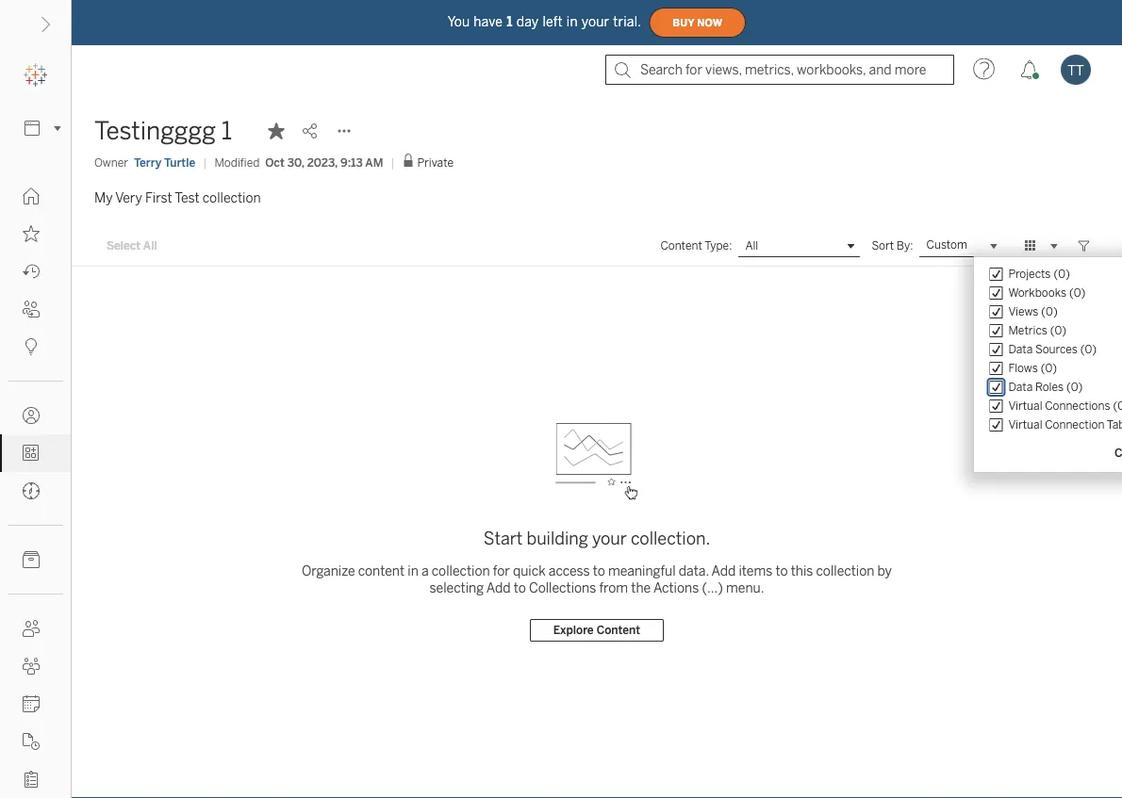Task type: vqa. For each thing, say whether or not it's contained in the screenshot.
Welcome to your Tableau site at the left of the page
no



Task type: describe. For each thing, give the bounding box(es) containing it.
building
[[527, 529, 588, 549]]

buy now button
[[649, 8, 746, 38]]

1 horizontal spatial to
[[593, 563, 605, 579]]

views
[[1008, 305, 1038, 319]]

now
[[697, 17, 722, 29]]

1 horizontal spatial 1
[[506, 14, 513, 29]]

owner terry turtle | modified oct 30, 2023, 9:13 am |
[[94, 156, 395, 169]]

by:
[[897, 239, 913, 253]]

0 horizontal spatial add
[[486, 580, 511, 596]]

0 vertical spatial add
[[711, 563, 736, 579]]

my very first test collection
[[94, 190, 261, 206]]

you
[[448, 14, 470, 29]]

quick
[[513, 563, 546, 579]]

2 horizontal spatial to
[[775, 563, 788, 579]]

selecting
[[430, 580, 484, 596]]

( right workbooks
[[1069, 286, 1074, 300]]

) up the "connections"
[[1078, 380, 1083, 394]]

2 virtual from the top
[[1008, 418, 1042, 432]]

sort by:
[[872, 239, 913, 253]]

0 down workbooks
[[1046, 305, 1053, 319]]

) right workbooks
[[1081, 286, 1086, 300]]

my
[[94, 190, 113, 206]]

0 up roles
[[1045, 362, 1053, 375]]

organize content in a collection for quick access to meaningful data. add items to this collection by selecting add to collections from the actions (...) menu.
[[302, 563, 892, 596]]

flows
[[1008, 362, 1038, 375]]

buy now
[[673, 17, 722, 29]]

tab
[[1107, 418, 1122, 432]]

navigation panel element
[[0, 57, 71, 799]]

select
[[107, 239, 141, 253]]

( right sources
[[1080, 343, 1085, 356]]

meaningful
[[608, 563, 676, 579]]

( right flows
[[1041, 362, 1045, 375]]

select all
[[107, 239, 157, 253]]

data.
[[679, 563, 709, 579]]

for
[[493, 563, 510, 579]]

0 up workbooks
[[1058, 267, 1065, 281]]

a
[[421, 563, 429, 579]]

content type: group
[[982, 265, 1122, 435]]

0 vertical spatial your
[[582, 14, 609, 29]]

buy
[[673, 17, 694, 29]]

custom
[[926, 238, 967, 252]]

(...)
[[702, 580, 723, 596]]

workbooks
[[1008, 286, 1066, 300]]

from
[[599, 580, 628, 596]]

you have 1 day left in your trial.
[[448, 14, 641, 29]]

1 horizontal spatial content
[[660, 239, 702, 253]]

left
[[543, 14, 563, 29]]

2 data from the top
[[1008, 380, 1033, 394]]

0 horizontal spatial to
[[514, 580, 526, 596]]

am
[[365, 156, 383, 169]]

) up sources
[[1062, 324, 1067, 338]]

start
[[483, 529, 523, 549]]

) down sources
[[1053, 362, 1057, 375]]

connection
[[1045, 418, 1105, 432]]

collections
[[529, 580, 596, 596]]

sort
[[872, 239, 894, 253]]

day
[[516, 14, 539, 29]]

owner
[[94, 156, 128, 169]]

in inside organize content in a collection for quick access to meaningful data. add items to this collection by selecting add to collections from the actions (...) menu.
[[408, 563, 418, 579]]

( down workbooks
[[1041, 305, 1046, 319]]

main navigation. press the up and down arrow keys to access links. element
[[0, 177, 71, 799]]

terry turtle link
[[134, 154, 195, 171]]

collection for test
[[203, 190, 261, 206]]

9:13
[[340, 156, 363, 169]]



Task type: locate. For each thing, give the bounding box(es) containing it.
trial.
[[613, 14, 641, 29]]

| right am on the top
[[391, 156, 395, 169]]

add
[[711, 563, 736, 579], [486, 580, 511, 596]]

1 data from the top
[[1008, 343, 1033, 356]]

Search for views, metrics, workbooks, and more text field
[[605, 55, 954, 85]]

(
[[1054, 267, 1058, 281], [1069, 286, 1074, 300], [1041, 305, 1046, 319], [1050, 324, 1055, 338], [1080, 343, 1085, 356], [1041, 362, 1045, 375], [1066, 380, 1071, 394], [1113, 399, 1118, 413]]

by
[[877, 563, 892, 579]]

all button
[[738, 235, 860, 257]]

1 vertical spatial data
[[1008, 380, 1033, 394]]

1 vertical spatial virtual
[[1008, 418, 1042, 432]]

type:
[[704, 239, 732, 253]]

0 vertical spatial content
[[660, 239, 702, 253]]

1 vertical spatial in
[[408, 563, 418, 579]]

start building your collection.
[[483, 529, 710, 549]]

1 all from the left
[[143, 239, 157, 253]]

data up flows
[[1008, 343, 1033, 356]]

0 horizontal spatial content
[[597, 624, 640, 638]]

1 virtual from the top
[[1008, 399, 1042, 413]]

organize
[[302, 563, 355, 579]]

turtle
[[164, 156, 195, 169]]

) right sources
[[1092, 343, 1097, 356]]

collection.
[[631, 529, 710, 549]]

data
[[1008, 343, 1033, 356], [1008, 380, 1033, 394]]

to up from
[[593, 563, 605, 579]]

terry
[[134, 156, 162, 169]]

collection for a
[[432, 563, 490, 579]]

items
[[739, 563, 772, 579]]

0 up sources
[[1055, 324, 1062, 338]]

content
[[660, 239, 702, 253], [597, 624, 640, 638]]

0 up the "connections"
[[1071, 380, 1078, 394]]

0 vertical spatial 1
[[506, 14, 513, 29]]

2023,
[[307, 156, 338, 169]]

0 vertical spatial data
[[1008, 343, 1033, 356]]

projects ( 0 ) workbooks ( 0 ) views ( 0 ) metrics ( 0 ) data sources ( 0 ) flows ( 0 ) data roles ( 0 ) virtual connections ( virtual connection tab
[[1008, 267, 1122, 432]]

menu.
[[726, 580, 764, 596]]

your up organize content in a collection for quick access to meaningful data. add items to this collection by selecting add to collections from the actions (...) menu.
[[592, 529, 627, 549]]

collection down modified
[[203, 190, 261, 206]]

collection up selecting
[[432, 563, 490, 579]]

2 | from the left
[[391, 156, 395, 169]]

to
[[593, 563, 605, 579], [775, 563, 788, 579], [514, 580, 526, 596]]

) down workbooks
[[1053, 305, 1058, 319]]

2 all from the left
[[745, 239, 758, 253]]

0 horizontal spatial 1
[[221, 116, 232, 146]]

add up (...)
[[711, 563, 736, 579]]

to down quick
[[514, 580, 526, 596]]

actions
[[653, 580, 699, 596]]

1 up modified
[[221, 116, 232, 146]]

explore content button
[[530, 619, 664, 642]]

0 horizontal spatial all
[[143, 239, 157, 253]]

this
[[791, 563, 813, 579]]

1 vertical spatial your
[[592, 529, 627, 549]]

testingggg
[[94, 116, 216, 146]]

sources
[[1035, 343, 1077, 356]]

0
[[1058, 267, 1065, 281], [1074, 286, 1081, 300], [1046, 305, 1053, 319], [1055, 324, 1062, 338], [1085, 343, 1092, 356], [1045, 362, 1053, 375], [1071, 380, 1078, 394]]

1 horizontal spatial all
[[745, 239, 758, 253]]

1 vertical spatial add
[[486, 580, 511, 596]]

( up sources
[[1050, 324, 1055, 338]]

data down flows
[[1008, 380, 1033, 394]]

in right left
[[567, 14, 578, 29]]

1 | from the left
[[203, 156, 207, 169]]

30,
[[287, 156, 304, 169]]

first
[[145, 190, 172, 206]]

test
[[175, 190, 200, 206]]

to left this
[[775, 563, 788, 579]]

very
[[115, 190, 142, 206]]

|
[[203, 156, 207, 169], [391, 156, 395, 169]]

roles
[[1035, 380, 1064, 394]]

metrics
[[1008, 324, 1047, 338]]

the
[[631, 580, 651, 596]]

2 horizontal spatial collection
[[816, 563, 874, 579]]

content type:
[[660, 239, 732, 253]]

custom button
[[919, 235, 1003, 257]]

select all button
[[94, 235, 169, 257]]

explore
[[553, 624, 594, 638]]

add down for
[[486, 580, 511, 596]]

connections
[[1045, 399, 1110, 413]]

access
[[549, 563, 590, 579]]

content
[[358, 563, 405, 579]]

content inside explore content button
[[597, 624, 640, 638]]

0 right sources
[[1085, 343, 1092, 356]]

all right select
[[143, 239, 157, 253]]

have
[[474, 14, 503, 29]]

in left a at the left bottom of page
[[408, 563, 418, 579]]

)
[[1065, 267, 1070, 281], [1081, 286, 1086, 300], [1053, 305, 1058, 319], [1062, 324, 1067, 338], [1092, 343, 1097, 356], [1053, 362, 1057, 375], [1078, 380, 1083, 394]]

| right turtle at the top left of the page
[[203, 156, 207, 169]]

testingggg 1
[[94, 116, 232, 146]]

content down from
[[597, 624, 640, 638]]

( up tab
[[1113, 399, 1118, 413]]

1 horizontal spatial collection
[[432, 563, 490, 579]]

0 right workbooks
[[1074, 286, 1081, 300]]

virtual
[[1008, 399, 1042, 413], [1008, 418, 1042, 432]]

1 vertical spatial 1
[[221, 116, 232, 146]]

1
[[506, 14, 513, 29], [221, 116, 232, 146]]

1 horizontal spatial in
[[567, 14, 578, 29]]

( right projects
[[1054, 267, 1058, 281]]

private
[[417, 156, 453, 170]]

1 horizontal spatial add
[[711, 563, 736, 579]]

) up workbooks
[[1065, 267, 1070, 281]]

your
[[582, 14, 609, 29], [592, 529, 627, 549]]

0 horizontal spatial collection
[[203, 190, 261, 206]]

0 vertical spatial in
[[567, 14, 578, 29]]

grid view image
[[1022, 238, 1039, 255]]

1 left day
[[506, 14, 513, 29]]

0 horizontal spatial in
[[408, 563, 418, 579]]

1 vertical spatial content
[[597, 624, 640, 638]]

all
[[143, 239, 157, 253], [745, 239, 758, 253]]

1 horizontal spatial |
[[391, 156, 395, 169]]

explore content
[[553, 624, 640, 638]]

oct
[[265, 156, 285, 169]]

all right type:
[[745, 239, 758, 253]]

all inside dropdown button
[[745, 239, 758, 253]]

0 vertical spatial virtual
[[1008, 399, 1042, 413]]

( right roles
[[1066, 380, 1071, 394]]

in
[[567, 14, 578, 29], [408, 563, 418, 579]]

collection left by
[[816, 563, 874, 579]]

content left type:
[[660, 239, 702, 253]]

0 horizontal spatial |
[[203, 156, 207, 169]]

all inside button
[[143, 239, 157, 253]]

collection
[[203, 190, 261, 206], [432, 563, 490, 579], [816, 563, 874, 579]]

projects
[[1008, 267, 1051, 281]]

your left trial.
[[582, 14, 609, 29]]

modified
[[214, 156, 260, 169]]



